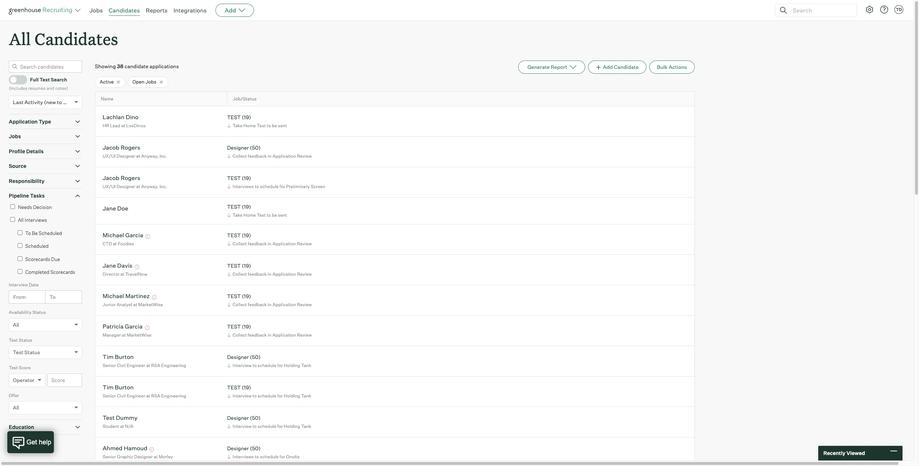 Task type: locate. For each thing, give the bounding box(es) containing it.
be down interviews to schedule for preliminary screen link
[[272, 212, 277, 218]]

engineering for designer
[[161, 363, 186, 368]]

test inside test (19) interview to schedule for holding tank
[[227, 385, 241, 391]]

Scorecards Due checkbox
[[18, 256, 22, 261]]

0 vertical spatial take
[[233, 123, 243, 128]]

jobs left candidates link
[[89, 7, 103, 14]]

garcia
[[125, 232, 143, 239], [125, 323, 143, 330]]

profile details
[[9, 148, 44, 154]]

candidates right jobs link
[[109, 7, 140, 14]]

2 tank from the top
[[301, 393, 312, 399]]

jacob rogers link up doe
[[103, 174, 140, 183]]

senior up 'test dummy' link
[[103, 393, 116, 399]]

2 engineer from the top
[[127, 393, 145, 399]]

test inside test (19) interviews to schedule for preliminary screen
[[227, 175, 241, 181]]

candidates down jobs link
[[35, 28, 118, 50]]

schedule inside test (19) interview to schedule for holding tank
[[258, 393, 277, 399]]

0 vertical spatial jacob rogers link
[[103, 144, 140, 152]]

scorecards down "due"
[[50, 269, 75, 275]]

1 vertical spatial rsa
[[151, 393, 160, 399]]

1 vertical spatial take
[[233, 212, 243, 218]]

at
[[121, 123, 125, 128], [136, 153, 140, 159], [136, 184, 140, 189], [113, 241, 117, 246], [120, 271, 125, 277], [133, 302, 137, 307], [122, 332, 126, 338], [146, 363, 150, 368], [146, 393, 150, 399], [120, 424, 124, 429], [154, 454, 158, 460]]

1 jacob from the top
[[103, 144, 119, 151]]

candidate
[[125, 63, 149, 69]]

senior down manager
[[103, 363, 116, 368]]

sent up designer (50) collect feedback in application review
[[278, 123, 287, 128]]

ux/ui down hr
[[103, 153, 116, 159]]

2 tim from the top
[[103, 384, 114, 391]]

3 tank from the top
[[301, 424, 312, 429]]

0 horizontal spatial scorecards
[[25, 256, 50, 262]]

take for first take home test to be sent link from the bottom of the page
[[233, 212, 243, 218]]

4 test (19) collect feedback in application review from the top
[[227, 324, 312, 338]]

2 engineering from the top
[[161, 393, 186, 399]]

2 burton from the top
[[115, 384, 134, 391]]

recently viewed
[[824, 450, 866, 456]]

0 vertical spatial test (19) take home test to be sent
[[227, 114, 287, 128]]

test (19) collect feedback in application review
[[227, 232, 312, 246], [227, 263, 312, 277], [227, 293, 312, 307], [227, 324, 312, 338]]

interviews inside the designer (50) interviews to schedule for onsite
[[233, 454, 254, 460]]

(19) for ux/ui designer at anyway, inc.
[[242, 175, 251, 181]]

0 vertical spatial inc.
[[160, 153, 167, 159]]

2 take from the top
[[233, 212, 243, 218]]

burton up dummy
[[115, 384, 134, 391]]

1 sent from the top
[[278, 123, 287, 128]]

0 vertical spatial tank
[[301, 363, 312, 368]]

jacob rogers ux/ui designer at anyway, inc.
[[103, 144, 167, 159], [103, 174, 167, 189]]

2 horizontal spatial jobs
[[146, 79, 157, 85]]

2 (19) from the top
[[242, 175, 251, 181]]

1 vertical spatial burton
[[115, 384, 134, 391]]

test (19) take home test to be sent
[[227, 114, 287, 128], [227, 204, 287, 218]]

1 senior from the top
[[103, 363, 116, 368]]

decision
[[33, 204, 52, 210]]

tim burton link
[[103, 353, 134, 362], [103, 384, 134, 392]]

0 vertical spatial anyway,
[[141, 153, 159, 159]]

1 vertical spatial jacob rogers link
[[103, 174, 140, 183]]

1 rogers from the top
[[121, 144, 140, 151]]

1 vertical spatial interview to schedule for holding tank link
[[226, 392, 313, 399]]

all inside availability status element
[[13, 322, 19, 328]]

1 in from the top
[[268, 153, 272, 159]]

jacob rogers link for test
[[103, 174, 140, 183]]

feedback inside designer (50) collect feedback in application review
[[248, 153, 267, 159]]

2 jane from the top
[[103, 262, 116, 269]]

1 vertical spatial ux/ui
[[103, 184, 116, 189]]

jane left doe
[[103, 205, 116, 212]]

1 vertical spatial test (19) take home test to be sent
[[227, 204, 287, 218]]

0 vertical spatial test status
[[9, 337, 32, 343]]

3 (50) from the top
[[250, 415, 261, 421]]

2 feedback from the top
[[248, 241, 267, 246]]

full
[[30, 77, 39, 82]]

1 be from the top
[[272, 123, 277, 128]]

1 rsa from the top
[[151, 363, 160, 368]]

0 vertical spatial tim burton link
[[103, 353, 134, 362]]

4 test from the top
[[227, 232, 241, 239]]

jacob up jane doe
[[103, 174, 119, 182]]

take home test to be sent link down interviews to schedule for preliminary screen link
[[226, 212, 289, 219]]

schedule for 3rd "interview to schedule for holding tank" link from the bottom of the page
[[258, 363, 277, 368]]

patricia garcia has been in application review for more than 5 days image
[[144, 326, 151, 330]]

score
[[19, 365, 31, 371]]

application for michael martinez
[[273, 302, 296, 307]]

search
[[51, 77, 67, 82]]

2 vertical spatial senior
[[103, 454, 116, 460]]

add for add
[[225, 7, 236, 14]]

1 horizontal spatial add
[[603, 64, 613, 70]]

1 jacob rogers ux/ui designer at anyway, inc. from the top
[[103, 144, 167, 159]]

0 vertical spatial engineer
[[127, 363, 145, 368]]

1 vertical spatial michael
[[103, 292, 124, 300]]

all down greenhouse recruiting image
[[9, 28, 31, 50]]

4 (19) from the top
[[242, 232, 251, 239]]

to inside the designer (50) interviews to schedule for onsite
[[255, 454, 259, 460]]

1 test (19) collect feedback in application review from the top
[[227, 232, 312, 246]]

5 test from the top
[[227, 263, 241, 269]]

1 vertical spatial holding
[[284, 393, 300, 399]]

(19) inside test (19) interview to schedule for holding tank
[[242, 385, 251, 391]]

1 vertical spatial jacob rogers ux/ui designer at anyway, inc.
[[103, 174, 167, 189]]

2 jacob from the top
[[103, 174, 119, 182]]

2 home from the top
[[244, 212, 256, 218]]

jane for jane doe
[[103, 205, 116, 212]]

designer inside the designer (50) interviews to schedule for onsite
[[227, 445, 249, 452]]

1 vertical spatial be
[[272, 212, 277, 218]]

for inside test (19) interview to schedule for holding tank
[[278, 393, 283, 399]]

0 vertical spatial ux/ui
[[103, 153, 116, 159]]

collect inside designer (50) collect feedback in application review
[[233, 153, 247, 159]]

0 vertical spatial take home test to be sent link
[[226, 122, 289, 129]]

michael inside 'michael martinez' 'link'
[[103, 292, 124, 300]]

jane up director
[[103, 262, 116, 269]]

last activity (new to old)
[[13, 99, 73, 105]]

jacob rogers link for designer
[[103, 144, 140, 152]]

5 collect from the top
[[233, 332, 247, 338]]

2 vertical spatial holding
[[284, 424, 300, 429]]

in for jane davis
[[268, 271, 272, 277]]

(50) for jacob rogers
[[250, 145, 261, 151]]

engineer down manager at marketwise
[[127, 363, 145, 368]]

designer (50) interview to schedule for holding tank up test (19) interview to schedule for holding tank on the left bottom
[[227, 354, 312, 368]]

2 holding from the top
[[284, 393, 300, 399]]

michael martinez has been in application review for more than 5 days image
[[151, 295, 158, 300]]

status right "availability"
[[32, 310, 46, 315]]

0 vertical spatial tim burton senior civil engineer at rsa engineering
[[103, 353, 186, 368]]

rsa for test (19)
[[151, 393, 160, 399]]

collect for jane davis
[[233, 271, 247, 277]]

application for michael garcia
[[273, 241, 296, 246]]

0 vertical spatial interview to schedule for holding tank link
[[226, 362, 313, 369]]

be
[[32, 230, 38, 236]]

(19) for manager at marketwise
[[242, 324, 251, 330]]

in
[[268, 153, 272, 159], [268, 241, 272, 246], [268, 271, 272, 277], [268, 302, 272, 307], [268, 332, 272, 338]]

feedback for michael martinez
[[248, 302, 267, 307]]

0 vertical spatial burton
[[115, 353, 134, 361]]

1 michael from the top
[[103, 232, 124, 239]]

1 vertical spatial designer (50) interview to schedule for holding tank
[[227, 415, 312, 429]]

sent
[[278, 123, 287, 128], [278, 212, 287, 218]]

to left be on the left of the page
[[25, 230, 31, 236]]

1 (19) from the top
[[242, 114, 251, 120]]

5 collect feedback in application review link from the top
[[226, 332, 314, 338]]

1 vertical spatial engineer
[[127, 393, 145, 399]]

7 (19) from the top
[[242, 324, 251, 330]]

michael inside michael garcia link
[[103, 232, 124, 239]]

2 test from the top
[[227, 175, 241, 181]]

all down offer
[[13, 405, 19, 411]]

for inside test (19) interviews to schedule for preliminary screen
[[280, 184, 285, 189]]

1 vertical spatial add
[[603, 64, 613, 70]]

2 michael from the top
[[103, 292, 124, 300]]

6 (19) from the top
[[242, 293, 251, 299]]

0 vertical spatial be
[[272, 123, 277, 128]]

3 collect from the top
[[233, 271, 247, 277]]

0 vertical spatial scorecards
[[25, 256, 50, 262]]

designer (50) interview to schedule for holding tank for burton
[[227, 354, 312, 368]]

take home test to be sent link up designer (50) collect feedback in application review
[[226, 122, 289, 129]]

michael garcia
[[103, 232, 143, 239]]

all inside offer 'element'
[[13, 405, 19, 411]]

status for test status
[[19, 337, 32, 343]]

marketwise
[[138, 302, 163, 307], [127, 332, 152, 338]]

jobs up profile
[[9, 133, 21, 139]]

rogers down losdinos
[[121, 144, 140, 151]]

scorecards
[[25, 256, 50, 262], [50, 269, 75, 275]]

(includes
[[9, 86, 27, 91]]

interviews inside test (19) interviews to schedule for preliminary screen
[[233, 184, 254, 189]]

ux/ui up jane doe
[[103, 184, 116, 189]]

8 test from the top
[[227, 385, 241, 391]]

td button
[[895, 5, 904, 14]]

status down availability status element
[[19, 337, 32, 343]]

test status down "availability"
[[9, 337, 32, 343]]

rogers up doe
[[121, 174, 140, 182]]

0 horizontal spatial to
[[25, 230, 31, 236]]

marketwise down patricia garcia has been in application review for more than 5 days image
[[127, 332, 152, 338]]

1 vertical spatial to
[[50, 294, 56, 300]]

1 tim burton senior civil engineer at rsa engineering from the top
[[103, 353, 186, 368]]

(50) inside the designer (50) interviews to schedule for onsite
[[250, 445, 261, 452]]

tim burton senior civil engineer at rsa engineering down manager at marketwise
[[103, 353, 186, 368]]

1 vertical spatial tim burton senior civil engineer at rsa engineering
[[103, 384, 186, 399]]

integrations link
[[174, 7, 207, 14]]

2 anyway, from the top
[[141, 184, 159, 189]]

1 vertical spatial civil
[[117, 393, 126, 399]]

all down "availability"
[[13, 322, 19, 328]]

home
[[244, 123, 256, 128], [244, 212, 256, 218]]

scheduled
[[39, 230, 62, 236], [25, 243, 49, 249]]

1 vertical spatial engineering
[[161, 393, 186, 399]]

0 vertical spatial jacob
[[103, 144, 119, 151]]

1 test (19) take home test to be sent from the top
[[227, 114, 287, 128]]

1 vertical spatial jane
[[103, 262, 116, 269]]

1 jane from the top
[[103, 205, 116, 212]]

application for jane davis
[[273, 271, 296, 277]]

test (19) interview to schedule for holding tank
[[227, 385, 312, 399]]

3 (19) from the top
[[242, 204, 251, 210]]

1 horizontal spatial scorecards
[[50, 269, 75, 275]]

0 vertical spatial holding
[[284, 363, 300, 368]]

Scheduled checkbox
[[18, 243, 22, 248]]

4 in from the top
[[268, 302, 272, 307]]

2 rsa from the top
[[151, 393, 160, 399]]

last
[[13, 99, 23, 105]]

engineer up dummy
[[127, 393, 145, 399]]

test for hr lead at losdinos
[[227, 114, 241, 120]]

garcia for patricia garcia
[[125, 323, 143, 330]]

to inside test (19) interviews to schedule for preliminary screen
[[255, 184, 259, 189]]

civil down manager at marketwise
[[117, 363, 126, 368]]

jacob rogers ux/ui designer at anyway, inc. down losdinos
[[103, 144, 167, 159]]

1 vertical spatial interviews
[[25, 217, 47, 223]]

2 tim burton link from the top
[[103, 384, 134, 392]]

test status up score
[[13, 349, 40, 355]]

2 ux/ui from the top
[[103, 184, 116, 189]]

review
[[297, 153, 312, 159], [297, 241, 312, 246], [297, 271, 312, 277], [297, 302, 312, 307], [297, 332, 312, 338]]

5 in from the top
[[268, 332, 272, 338]]

1 (50) from the top
[[250, 145, 261, 151]]

jacob rogers link down "lead"
[[103, 144, 140, 152]]

1 civil from the top
[[117, 363, 126, 368]]

rogers
[[121, 144, 140, 151], [121, 174, 140, 182]]

civil up 'test dummy' link
[[117, 393, 126, 399]]

to
[[25, 230, 31, 236], [50, 294, 56, 300]]

0 vertical spatial add
[[225, 7, 236, 14]]

6 test from the top
[[227, 293, 241, 299]]

test status
[[9, 337, 32, 343], [13, 349, 40, 355]]

interviews
[[233, 184, 254, 189], [25, 217, 47, 223], [233, 454, 254, 460]]

1 inc. from the top
[[160, 153, 167, 159]]

reset filters
[[20, 442, 49, 448]]

for for interviews to schedule for onsite link
[[280, 454, 285, 460]]

schedule inside test (19) interviews to schedule for preliminary screen
[[260, 184, 279, 189]]

sent down interviews to schedule for preliminary screen link
[[278, 212, 287, 218]]

1 horizontal spatial to
[[50, 294, 56, 300]]

0 vertical spatial scheduled
[[39, 230, 62, 236]]

review for jane davis
[[297, 271, 312, 277]]

for inside the designer (50) interviews to schedule for onsite
[[280, 454, 285, 460]]

0 vertical spatial interviews
[[233, 184, 254, 189]]

test (19) collect feedback in application review for jane davis
[[227, 263, 312, 277]]

1 tim from the top
[[103, 353, 114, 361]]

(50) inside designer (50) collect feedback in application review
[[250, 145, 261, 151]]

1 vertical spatial jacob
[[103, 174, 119, 182]]

2 vertical spatial tank
[[301, 424, 312, 429]]

junior analyst at marketwise
[[103, 302, 163, 307]]

senior
[[103, 363, 116, 368], [103, 393, 116, 399], [103, 454, 116, 460]]

8 (19) from the top
[[242, 385, 251, 391]]

1 burton from the top
[[115, 353, 134, 361]]

2 civil from the top
[[117, 393, 126, 399]]

onsite
[[286, 454, 300, 460]]

0 vertical spatial jobs
[[89, 7, 103, 14]]

0 vertical spatial garcia
[[125, 232, 143, 239]]

collect feedback in application review link for michael garcia
[[226, 240, 314, 247]]

2 review from the top
[[297, 241, 312, 246]]

burton down manager at marketwise
[[115, 353, 134, 361]]

collect for michael martinez
[[233, 302, 247, 307]]

0 vertical spatial status
[[32, 310, 46, 315]]

2 be from the top
[[272, 212, 277, 218]]

0 vertical spatial senior
[[103, 363, 116, 368]]

jane davis has been in application review for more than 5 days image
[[134, 265, 140, 269]]

review for michael martinez
[[297, 302, 312, 307]]

schedule for second "interview to schedule for holding tank" link from the bottom of the page
[[258, 393, 277, 399]]

2 collect feedback in application review link from the top
[[226, 240, 314, 247]]

to inside test (19) interview to schedule for holding tank
[[253, 393, 257, 399]]

1 vertical spatial tim burton link
[[103, 384, 134, 392]]

configure image
[[866, 5, 875, 14]]

add
[[225, 7, 236, 14], [603, 64, 613, 70]]

in for michael martinez
[[268, 302, 272, 307]]

1 vertical spatial tim
[[103, 384, 114, 391]]

to for to be scheduled
[[25, 230, 31, 236]]

test for junior analyst at marketwise
[[227, 293, 241, 299]]

0 horizontal spatial add
[[225, 7, 236, 14]]

1 vertical spatial take home test to be sent link
[[226, 212, 289, 219]]

holding
[[284, 363, 300, 368], [284, 393, 300, 399], [284, 424, 300, 429]]

garcia up manager at marketwise
[[125, 323, 143, 330]]

38
[[117, 63, 124, 69]]

0 vertical spatial engineering
[[161, 363, 186, 368]]

senior for designer (50)
[[103, 363, 116, 368]]

type
[[39, 118, 51, 125]]

jacob rogers ux/ui designer at anyway, inc. up doe
[[103, 174, 167, 189]]

3 test (19) collect feedback in application review from the top
[[227, 293, 312, 307]]

1 review from the top
[[297, 153, 312, 159]]

1 vertical spatial home
[[244, 212, 256, 218]]

0 vertical spatial marketwise
[[138, 302, 163, 307]]

at inside lachlan dino hr lead at losdinos
[[121, 123, 125, 128]]

resumes
[[28, 86, 46, 91]]

3 review from the top
[[297, 271, 312, 277]]

patricia garcia
[[103, 323, 143, 330]]

(19) for senior civil engineer at rsa engineering
[[242, 385, 251, 391]]

3 feedback from the top
[[248, 271, 267, 277]]

2 collect from the top
[[233, 241, 247, 246]]

engineering for test
[[161, 393, 186, 399]]

1 vertical spatial sent
[[278, 212, 287, 218]]

(19)
[[242, 114, 251, 120], [242, 175, 251, 181], [242, 204, 251, 210], [242, 232, 251, 239], [242, 263, 251, 269], [242, 293, 251, 299], [242, 324, 251, 330], [242, 385, 251, 391]]

4 review from the top
[[297, 302, 312, 307]]

tim down manager
[[103, 353, 114, 361]]

0 vertical spatial civil
[[117, 363, 126, 368]]

2 vertical spatial interview to schedule for holding tank link
[[226, 423, 313, 430]]

designer (50) interview to schedule for holding tank down test (19) interview to schedule for holding tank on the left bottom
[[227, 415, 312, 429]]

tim burton link down manager
[[103, 353, 134, 362]]

candidate reports are now available! apply filters and select "view in app" element
[[519, 61, 586, 74]]

patricia
[[103, 323, 124, 330]]

in for michael garcia
[[268, 241, 272, 246]]

All Interviews checkbox
[[10, 217, 15, 222]]

test (19) take home test to be sent down interviews to schedule for preliminary screen link
[[227, 204, 287, 218]]

2 vertical spatial interviews
[[233, 454, 254, 460]]

0 vertical spatial jane
[[103, 205, 116, 212]]

0 vertical spatial rsa
[[151, 363, 160, 368]]

test (19) take home test to be sent down job/status at the top of the page
[[227, 114, 287, 128]]

0 vertical spatial rogers
[[121, 144, 140, 151]]

michael up the cto at foodies
[[103, 232, 124, 239]]

garcia up foodies
[[125, 232, 143, 239]]

doe
[[117, 205, 128, 212]]

tim burton senior civil engineer at rsa engineering for designer (50)
[[103, 353, 186, 368]]

2 (50) from the top
[[250, 354, 261, 360]]

bulk actions link
[[650, 61, 695, 74]]

1 designer (50) interview to schedule for holding tank from the top
[[227, 354, 312, 368]]

5 (19) from the top
[[242, 263, 251, 269]]

reports
[[146, 7, 168, 14]]

1 take from the top
[[233, 123, 243, 128]]

michael up "junior"
[[103, 292, 124, 300]]

1 collect feedback in application review link from the top
[[226, 153, 314, 160]]

1 collect from the top
[[233, 153, 247, 159]]

(19) for junior analyst at marketwise
[[242, 293, 251, 299]]

tim burton senior civil engineer at rsa engineering up dummy
[[103, 384, 186, 399]]

5 feedback from the top
[[248, 332, 267, 338]]

1 home from the top
[[244, 123, 256, 128]]

checkmark image
[[12, 77, 18, 82]]

test dummy link
[[103, 414, 138, 423]]

rsa
[[151, 363, 160, 368], [151, 393, 160, 399]]

marketwise down 'michael martinez has been in application review for more than 5 days' image
[[138, 302, 163, 307]]

completed scorecards
[[25, 269, 75, 275]]

2 jacob rogers link from the top
[[103, 174, 140, 183]]

reset filters button
[[9, 439, 53, 452]]

notes)
[[55, 86, 68, 91]]

inc.
[[160, 153, 167, 159], [160, 184, 167, 189]]

1 take home test to be sent link from the top
[[226, 122, 289, 129]]

interview inside test (19) interview to schedule for holding tank
[[233, 393, 252, 399]]

0 vertical spatial home
[[244, 123, 256, 128]]

interview
[[9, 282, 28, 287], [233, 363, 252, 368], [233, 393, 252, 399], [233, 424, 252, 429]]

michael garcia link
[[103, 232, 143, 240]]

for for first "interview to schedule for holding tank" link from the bottom of the page
[[278, 424, 283, 429]]

1 vertical spatial inc.
[[160, 184, 167, 189]]

to
[[57, 99, 62, 105], [267, 123, 271, 128], [255, 184, 259, 189], [267, 212, 271, 218], [253, 363, 257, 368], [253, 393, 257, 399], [253, 424, 257, 429], [255, 454, 259, 460]]

1 vertical spatial tank
[[301, 393, 312, 399]]

at inside "test dummy student at n/a"
[[120, 424, 124, 429]]

garcia for michael garcia
[[125, 232, 143, 239]]

be up designer (50) collect feedback in application review
[[272, 123, 277, 128]]

dino
[[126, 113, 139, 121]]

3 in from the top
[[268, 271, 272, 277]]

0 vertical spatial tim
[[103, 353, 114, 361]]

michael martinez
[[103, 292, 150, 300]]

jobs
[[89, 7, 103, 14], [146, 79, 157, 85], [9, 133, 21, 139]]

2 tim burton senior civil engineer at rsa engineering from the top
[[103, 384, 186, 399]]

2 designer (50) interview to schedule for holding tank from the top
[[227, 415, 312, 429]]

1 jacob rogers link from the top
[[103, 144, 140, 152]]

michael garcia has been in application review for more than 5 days image
[[145, 235, 151, 239]]

4 feedback from the top
[[248, 302, 267, 307]]

interviews for test
[[233, 184, 254, 189]]

add inside add candidate link
[[603, 64, 613, 70]]

test (19) collect feedback in application review for patricia garcia
[[227, 324, 312, 338]]

collect for michael garcia
[[233, 241, 247, 246]]

2 inc. from the top
[[160, 184, 167, 189]]

add inside add popup button
[[225, 7, 236, 14]]

to down completed scorecards
[[50, 294, 56, 300]]

michael
[[103, 232, 124, 239], [103, 292, 124, 300]]

feedback for patricia garcia
[[248, 332, 267, 338]]

2 jacob rogers ux/ui designer at anyway, inc. from the top
[[103, 174, 167, 189]]

be
[[272, 123, 277, 128], [272, 212, 277, 218]]

1 tim burton link from the top
[[103, 353, 134, 362]]

7 test from the top
[[227, 324, 241, 330]]

2 rogers from the top
[[121, 174, 140, 182]]

tim burton link up 'test dummy' link
[[103, 384, 134, 392]]

availability status element
[[9, 309, 82, 337]]

1 anyway, from the top
[[141, 153, 159, 159]]

1 vertical spatial anyway,
[[141, 184, 159, 189]]

0 vertical spatial sent
[[278, 123, 287, 128]]

name
[[101, 96, 113, 102]]

4 collect from the top
[[233, 302, 247, 307]]

tasks
[[30, 193, 45, 199]]

martinez
[[125, 292, 150, 300]]

1 vertical spatial candidates
[[35, 28, 118, 50]]

0 vertical spatial jacob rogers ux/ui designer at anyway, inc.
[[103, 144, 167, 159]]

all
[[9, 28, 31, 50], [18, 217, 24, 223], [13, 322, 19, 328], [13, 405, 19, 411]]

3 test from the top
[[227, 204, 241, 210]]

feedback
[[248, 153, 267, 159], [248, 241, 267, 246], [248, 271, 267, 277], [248, 302, 267, 307], [248, 332, 267, 338]]

(new
[[44, 99, 56, 105]]

4 collect feedback in application review link from the top
[[226, 301, 314, 308]]

1 ux/ui from the top
[[103, 153, 116, 159]]

anyway,
[[141, 153, 159, 159], [141, 184, 159, 189]]

ahmed hamoud has been in onsite for more than 21 days image
[[149, 448, 155, 452]]

1 engineering from the top
[[161, 363, 186, 368]]

due
[[51, 256, 60, 262]]

status up score
[[24, 349, 40, 355]]

jane
[[103, 205, 116, 212], [103, 262, 116, 269]]

0 vertical spatial designer (50) interview to schedule for holding tank
[[227, 354, 312, 368]]

scheduled right be on the left of the page
[[39, 230, 62, 236]]

schedule inside the designer (50) interviews to schedule for onsite
[[260, 454, 279, 460]]

add for add candidate
[[603, 64, 613, 70]]

senior down ahmed
[[103, 454, 116, 460]]

4 (50) from the top
[[250, 445, 261, 452]]

Search candidates field
[[9, 61, 82, 73]]

5 review from the top
[[297, 332, 312, 338]]

1 vertical spatial senior
[[103, 393, 116, 399]]

scorecards up completed
[[25, 256, 50, 262]]

(19) inside test (19) interviews to schedule for preliminary screen
[[242, 175, 251, 181]]

1 vertical spatial garcia
[[125, 323, 143, 330]]

date
[[29, 282, 39, 287]]

tim up 'test dummy' link
[[103, 384, 114, 391]]

0 vertical spatial to
[[25, 230, 31, 236]]

0 horizontal spatial jobs
[[9, 133, 21, 139]]

senior for test (19)
[[103, 393, 116, 399]]

burton for designer (50)
[[115, 353, 134, 361]]

old)
[[63, 99, 73, 105]]

status for all
[[32, 310, 46, 315]]

1 vertical spatial rogers
[[121, 174, 140, 182]]

jacob down "lead"
[[103, 144, 119, 151]]

1 feedback from the top
[[248, 153, 267, 159]]

jane doe
[[103, 205, 128, 212]]

engineer for test (19)
[[127, 393, 145, 399]]

scheduled down be on the left of the page
[[25, 243, 49, 249]]

0 vertical spatial michael
[[103, 232, 124, 239]]

jobs right open
[[146, 79, 157, 85]]

1 vertical spatial status
[[19, 337, 32, 343]]



Task type: vqa. For each thing, say whether or not it's contained in the screenshot.
the middle your
no



Task type: describe. For each thing, give the bounding box(es) containing it.
review inside designer (50) collect feedback in application review
[[297, 153, 312, 159]]

applications
[[150, 63, 179, 69]]

tim burton link for test
[[103, 384, 134, 392]]

test status element
[[9, 337, 82, 364]]

generate report
[[528, 64, 568, 70]]

jane for jane davis
[[103, 262, 116, 269]]

2 vertical spatial status
[[24, 349, 40, 355]]

1 vertical spatial scorecards
[[50, 269, 75, 275]]

Score number field
[[47, 374, 82, 387]]

Search text field
[[791, 5, 851, 16]]

to for to
[[50, 294, 56, 300]]

take for 1st take home test to be sent link from the top of the page
[[233, 123, 243, 128]]

jane davis link
[[103, 262, 133, 270]]

civil for designer (50)
[[117, 363, 126, 368]]

tim burton link for designer
[[103, 353, 134, 362]]

application for patricia garcia
[[273, 332, 296, 338]]

tim burton senior civil engineer at rsa engineering for test (19)
[[103, 384, 186, 399]]

test (19) collect feedback in application review for michael garcia
[[227, 232, 312, 246]]

open jobs
[[133, 79, 157, 85]]

reports link
[[146, 7, 168, 14]]

senior graphic designer at morley
[[103, 454, 173, 460]]

designer inside designer (50) collect feedback in application review
[[227, 145, 249, 151]]

travelnow
[[125, 271, 147, 277]]

holding inside test (19) interview to schedule for holding tank
[[284, 393, 300, 399]]

jacob rogers ux/ui designer at anyway, inc. for test
[[103, 174, 167, 189]]

offer
[[9, 393, 19, 398]]

test score
[[9, 365, 31, 371]]

showing
[[95, 63, 116, 69]]

Completed Scorecards checkbox
[[18, 269, 22, 274]]

1 vertical spatial scheduled
[[25, 243, 49, 249]]

profile
[[9, 148, 25, 154]]

ux/ui for test (19)
[[103, 184, 116, 189]]

1 vertical spatial test status
[[13, 349, 40, 355]]

civil for test (19)
[[117, 393, 126, 399]]

schedule for first "interview to schedule for holding tank" link from the bottom of the page
[[258, 424, 277, 429]]

education
[[9, 424, 34, 430]]

active
[[100, 79, 114, 85]]

all right all interviews option
[[18, 217, 24, 223]]

offer element
[[9, 392, 82, 420]]

interviews to schedule for onsite link
[[226, 453, 302, 460]]

test (19) interviews to schedule for preliminary screen
[[227, 175, 325, 189]]

scorecards due
[[25, 256, 60, 262]]

michael for michael martinez
[[103, 292, 124, 300]]

student
[[103, 424, 119, 429]]

n/a
[[125, 424, 133, 429]]

td
[[897, 7, 903, 12]]

designer (50) collect feedback in application review
[[227, 145, 312, 159]]

manager at marketwise
[[103, 332, 152, 338]]

ahmed
[[103, 445, 123, 452]]

actions
[[669, 64, 688, 70]]

bulk
[[658, 64, 668, 70]]

cto at foodies
[[103, 241, 134, 246]]

interview date
[[9, 282, 39, 287]]

(19) for director at travelnow
[[242, 263, 251, 269]]

hr
[[103, 123, 109, 128]]

ahmed hamoud link
[[103, 445, 147, 453]]

for for second "interview to schedule for holding tank" link from the bottom of the page
[[278, 393, 283, 399]]

recently
[[824, 450, 846, 456]]

rogers for test
[[121, 174, 140, 182]]

test (19) collect feedback in application review for michael martinez
[[227, 293, 312, 307]]

3 holding from the top
[[284, 424, 300, 429]]

jacob for designer
[[103, 144, 119, 151]]

burton for test (19)
[[115, 384, 134, 391]]

(19) for cto at foodies
[[242, 232, 251, 239]]

collect feedback in application review link for michael martinez
[[226, 301, 314, 308]]

test for cto at foodies
[[227, 232, 241, 239]]

generate report button
[[519, 61, 586, 74]]

pipeline tasks
[[9, 193, 45, 199]]

application type
[[9, 118, 51, 125]]

patricia garcia link
[[103, 323, 143, 331]]

showing 38 candidate applications
[[95, 63, 179, 69]]

(50) for tim burton
[[250, 354, 261, 360]]

1 holding from the top
[[284, 363, 300, 368]]

director
[[103, 271, 120, 277]]

review for patricia garcia
[[297, 332, 312, 338]]

review for michael garcia
[[297, 241, 312, 246]]

3 interview to schedule for holding tank link from the top
[[226, 423, 313, 430]]

test for senior civil engineer at rsa engineering
[[227, 385, 241, 391]]

lachlan dino link
[[103, 113, 139, 122]]

anyway, for designer
[[141, 153, 159, 159]]

from
[[13, 294, 26, 300]]

tank inside test (19) interview to schedule for holding tank
[[301, 393, 312, 399]]

viewed
[[847, 450, 866, 456]]

feedback for michael garcia
[[248, 241, 267, 246]]

application inside designer (50) collect feedback in application review
[[273, 153, 296, 159]]

designer (50) interviews to schedule for onsite
[[227, 445, 300, 460]]

1 tank from the top
[[301, 363, 312, 368]]

responsibility
[[9, 178, 44, 184]]

jacob for test
[[103, 174, 119, 182]]

td button
[[894, 4, 906, 15]]

2 test (19) take home test to be sent from the top
[[227, 204, 287, 218]]

tim for test
[[103, 384, 114, 391]]

availability status
[[9, 310, 46, 315]]

interviews to schedule for preliminary screen link
[[226, 183, 327, 190]]

inc. for designer (50)
[[160, 153, 167, 159]]

schedule for interviews to schedule for preliminary screen link
[[260, 184, 279, 189]]

in for patricia garcia
[[268, 332, 272, 338]]

3 senior from the top
[[103, 454, 116, 460]]

completed
[[25, 269, 49, 275]]

cto
[[103, 241, 112, 246]]

candidate
[[614, 64, 639, 70]]

test inside "test dummy student at n/a"
[[103, 414, 115, 422]]

generate
[[528, 64, 550, 70]]

rogers for designer
[[121, 144, 140, 151]]

davis
[[117, 262, 133, 269]]

1 vertical spatial jobs
[[146, 79, 157, 85]]

2 interview to schedule for holding tank link from the top
[[226, 392, 313, 399]]

in inside designer (50) collect feedback in application review
[[268, 153, 272, 159]]

(50) for test dummy
[[250, 415, 261, 421]]

and
[[47, 86, 54, 91]]

jacob rogers ux/ui designer at anyway, inc. for designer
[[103, 144, 167, 159]]

all candidates
[[9, 28, 118, 50]]

graphic
[[117, 454, 133, 460]]

Needs Decision checkbox
[[10, 204, 15, 209]]

junior
[[103, 302, 116, 307]]

tim for designer
[[103, 353, 114, 361]]

feedback for jane davis
[[248, 271, 267, 277]]

hamoud
[[124, 445, 147, 452]]

dummy
[[116, 414, 138, 422]]

open
[[133, 79, 145, 85]]

collect feedback in application review link for jane davis
[[226, 271, 314, 278]]

2 sent from the top
[[278, 212, 287, 218]]

add button
[[216, 4, 254, 17]]

for for 3rd "interview to schedule for holding tank" link from the bottom of the page
[[278, 363, 283, 368]]

test for manager at marketwise
[[227, 324, 241, 330]]

1 vertical spatial marketwise
[[127, 332, 152, 338]]

source
[[9, 163, 26, 169]]

test dummy student at n/a
[[103, 414, 138, 429]]

report
[[551, 64, 568, 70]]

activity
[[25, 99, 43, 105]]

filters
[[34, 442, 49, 448]]

collect feedback in application review link for patricia garcia
[[226, 332, 314, 338]]

schedule for interviews to schedule for onsite link
[[260, 454, 279, 460]]

rsa for designer (50)
[[151, 363, 160, 368]]

all interviews
[[18, 217, 47, 223]]

text
[[40, 77, 50, 82]]

candidates link
[[109, 7, 140, 14]]

To Be Scheduled checkbox
[[18, 230, 22, 235]]

2 vertical spatial jobs
[[9, 133, 21, 139]]

pipeline
[[9, 193, 29, 199]]

jobs link
[[89, 7, 103, 14]]

collect for patricia garcia
[[233, 332, 247, 338]]

michael for michael garcia
[[103, 232, 124, 239]]

ux/ui for designer (50)
[[103, 153, 116, 159]]

(19) for hr lead at losdinos
[[242, 114, 251, 120]]

losdinos
[[126, 123, 146, 128]]

2 take home test to be sent link from the top
[[226, 212, 289, 219]]

bulk actions
[[658, 64, 688, 70]]

anyway, for test
[[141, 184, 159, 189]]

screen
[[311, 184, 325, 189]]

interviews for designer
[[233, 454, 254, 460]]

foodies
[[118, 241, 134, 246]]

0 vertical spatial candidates
[[109, 7, 140, 14]]

lachlan dino hr lead at losdinos
[[103, 113, 146, 128]]

test for ux/ui designer at anyway, inc.
[[227, 175, 241, 181]]

needs
[[18, 204, 32, 210]]

last activity (new to old) option
[[13, 99, 73, 105]]

1 interview to schedule for holding tank link from the top
[[226, 362, 313, 369]]

greenhouse recruiting image
[[9, 6, 75, 15]]

availability
[[9, 310, 32, 315]]

inc. for test (19)
[[160, 184, 167, 189]]

designer (50) interview to schedule for holding tank for dummy
[[227, 415, 312, 429]]

test for director at travelnow
[[227, 263, 241, 269]]

engineer for designer (50)
[[127, 363, 145, 368]]

1 horizontal spatial jobs
[[89, 7, 103, 14]]

add candidate
[[603, 64, 639, 70]]

for for interviews to schedule for preliminary screen link
[[280, 184, 285, 189]]



